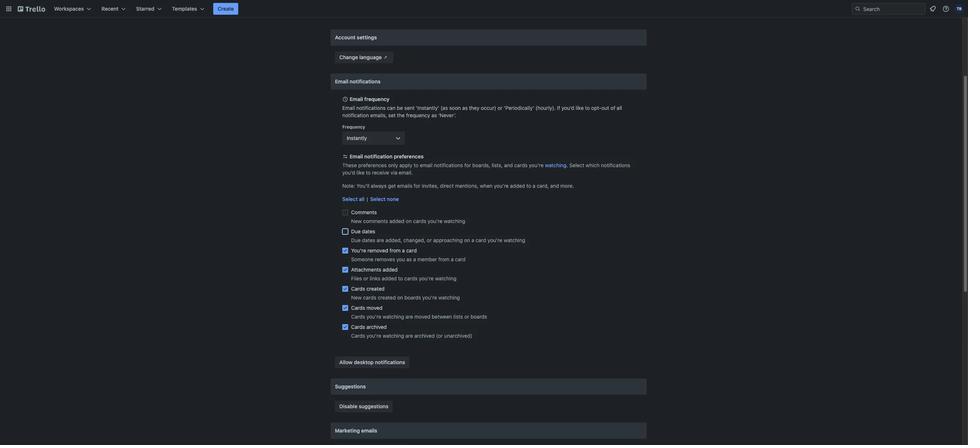 Task type: describe. For each thing, give the bounding box(es) containing it.
allow desktop notifications link
[[335, 357, 410, 369]]

allow
[[340, 359, 353, 366]]

disable
[[340, 404, 358, 410]]

due for due dates
[[351, 228, 361, 235]]

desktop
[[354, 359, 374, 366]]

change language link
[[335, 52, 394, 63]]

occur)
[[481, 105, 496, 111]]

set
[[389, 112, 396, 118]]

member
[[418, 256, 437, 263]]

1 vertical spatial card
[[406, 248, 417, 254]]

or right lists
[[465, 314, 469, 320]]

removed
[[368, 248, 388, 254]]

new for new cards created on boards you're watching
[[351, 295, 362, 301]]

you'd inside . select which notifications you'd like to receive via email.
[[342, 170, 355, 176]]

templates button
[[168, 3, 209, 15]]

allow desktop notifications
[[340, 359, 405, 366]]

these
[[342, 162, 357, 168]]

1 vertical spatial preferences
[[358, 162, 387, 168]]

lists,
[[492, 162, 503, 168]]

1 vertical spatial all
[[359, 196, 365, 202]]

be
[[397, 105, 403, 111]]

. select which notifications you'd like to receive via email.
[[342, 162, 631, 176]]

receive
[[372, 170, 389, 176]]

change
[[340, 54, 358, 60]]

select all | select none
[[342, 196, 399, 202]]

email.
[[399, 170, 413, 176]]

create button
[[213, 3, 238, 15]]

watching link
[[545, 162, 567, 168]]

on for boards
[[397, 295, 403, 301]]

added down removes
[[383, 267, 398, 273]]

comments
[[351, 209, 377, 216]]

0 horizontal spatial select
[[342, 196, 358, 202]]

added up added,
[[390, 218, 405, 224]]

these preferences only apply to email notifications for boards, lists, and cards you're watching
[[342, 162, 567, 168]]

disable suggestions link
[[335, 401, 393, 413]]

out
[[602, 105, 609, 111]]

like inside email notifications can be sent 'instantly' (as soon as they occur) or 'periodically' (hourly). if you'd like to opt-out of all notification emails, set the frequency as 'never'.
[[576, 105, 584, 111]]

a left the 'card,'
[[533, 183, 536, 189]]

|
[[367, 196, 368, 202]]

select none button
[[370, 196, 399, 203]]

cards down someone removes you as a member from a card
[[405, 276, 418, 282]]

1 vertical spatial on
[[464, 237, 470, 244]]

0 vertical spatial preferences
[[394, 153, 424, 160]]

soon
[[450, 105, 461, 111]]

all inside email notifications can be sent 'instantly' (as soon as they occur) or 'periodically' (hourly). if you'd like to opt-out of all notification emails, set the frequency as 'never'.
[[617, 105, 622, 111]]

you
[[397, 256, 405, 263]]

when
[[480, 183, 493, 189]]

0 horizontal spatial moved
[[367, 305, 383, 311]]

which
[[586, 162, 600, 168]]

added left the 'card,'
[[510, 183, 525, 189]]

email for email notification preferences
[[350, 153, 363, 160]]

a left member
[[413, 256, 416, 263]]

none
[[387, 196, 399, 202]]

2 vertical spatial card
[[455, 256, 466, 263]]

are for cards moved
[[406, 314, 413, 320]]

files or links added to cards you're watching
[[351, 276, 457, 282]]

emails,
[[370, 112, 387, 118]]

email notifications can be sent 'instantly' (as soon as they occur) or 'periodically' (hourly). if you'd like to opt-out of all notification emails, set the frequency as 'never'.
[[342, 105, 622, 118]]

apply
[[400, 162, 413, 168]]

attachments
[[351, 267, 381, 273]]

email for email frequency
[[350, 96, 363, 102]]

sm image
[[382, 54, 389, 61]]

suggestions
[[359, 404, 389, 410]]

select all button
[[342, 196, 365, 203]]

Search field
[[861, 3, 926, 14]]

a down approaching
[[451, 256, 454, 263]]

1 vertical spatial emails
[[361, 428, 377, 434]]

they
[[469, 105, 480, 111]]

new cards created on boards you're watching
[[351, 295, 460, 301]]

workspaces
[[54, 6, 84, 12]]

only
[[388, 162, 398, 168]]

note: you'll always get emails for invites, direct mentions, when you're added to a card, and more.
[[342, 183, 574, 189]]

select inside . select which notifications you'd like to receive via email.
[[570, 162, 585, 168]]

cards for cards moved
[[351, 305, 365, 311]]

you'd inside email notifications can be sent 'instantly' (as soon as they occur) or 'periodically' (hourly). if you'd like to opt-out of all notification emails, set the frequency as 'never'.
[[562, 105, 575, 111]]

(or
[[436, 333, 443, 339]]

to inside email notifications can be sent 'instantly' (as soon as they occur) or 'periodically' (hourly). if you'd like to opt-out of all notification emails, set the frequency as 'never'.
[[585, 105, 590, 111]]

opt-
[[592, 105, 602, 111]]

1 vertical spatial archived
[[415, 333, 435, 339]]

attachments added
[[351, 267, 398, 273]]

note:
[[342, 183, 355, 189]]

mentions,
[[455, 183, 479, 189]]

notifications inside email notifications can be sent 'instantly' (as soon as they occur) or 'periodically' (hourly). if you'd like to opt-out of all notification emails, set the frequency as 'never'.
[[357, 105, 386, 111]]

(hourly).
[[536, 105, 556, 111]]

cards for cards created
[[351, 286, 365, 292]]

0 notifications image
[[929, 4, 938, 13]]

create
[[218, 6, 234, 12]]

dates for due dates are added, changed, or approaching on a card you're watching
[[362, 237, 375, 244]]

a up you
[[402, 248, 405, 254]]

added,
[[386, 237, 402, 244]]

back to home image
[[18, 3, 45, 15]]

cards you're watching are archived (or unarchived)
[[351, 333, 473, 339]]

1 vertical spatial for
[[414, 183, 421, 189]]

.
[[567, 162, 568, 168]]

due dates
[[351, 228, 375, 235]]

to left email
[[414, 162, 419, 168]]

0 vertical spatial created
[[367, 286, 385, 292]]

2 vertical spatial as
[[407, 256, 412, 263]]

added right the links
[[382, 276, 397, 282]]

card,
[[537, 183, 549, 189]]

someone removes you as a member from a card
[[351, 256, 466, 263]]

primary element
[[0, 0, 969, 18]]

1 horizontal spatial select
[[370, 196, 386, 202]]

cards moved
[[351, 305, 383, 311]]

links
[[370, 276, 381, 282]]

1 horizontal spatial emails
[[397, 183, 413, 189]]

cards archived
[[351, 324, 387, 330]]

cards created
[[351, 286, 385, 292]]

disable suggestions
[[340, 404, 389, 410]]

always
[[371, 183, 387, 189]]

invites,
[[422, 183, 439, 189]]

frequency inside email notifications can be sent 'instantly' (as soon as they occur) or 'periodically' (hourly). if you'd like to opt-out of all notification emails, set the frequency as 'never'.
[[406, 112, 430, 118]]

recent button
[[97, 3, 130, 15]]

0 horizontal spatial and
[[504, 162, 513, 168]]

account
[[335, 34, 356, 40]]

0 vertical spatial are
[[377, 237, 384, 244]]

starred button
[[132, 3, 166, 15]]

direct
[[440, 183, 454, 189]]

new comments added on cards you're watching
[[351, 218, 466, 224]]



Task type: vqa. For each thing, say whether or not it's contained in the screenshot.


Task type: locate. For each thing, give the bounding box(es) containing it.
archived down the cards moved
[[367, 324, 387, 330]]

1 horizontal spatial all
[[617, 105, 622, 111]]

2 new from the top
[[351, 295, 362, 301]]

0 vertical spatial and
[[504, 162, 513, 168]]

as left "they"
[[462, 105, 468, 111]]

notifications down email frequency
[[357, 105, 386, 111]]

new
[[351, 218, 362, 224], [351, 295, 362, 301]]

1 vertical spatial new
[[351, 295, 362, 301]]

5 cards from the top
[[351, 333, 365, 339]]

created
[[367, 286, 385, 292], [378, 295, 396, 301]]

on down 'files or links added to cards you're watching'
[[397, 295, 403, 301]]

watching
[[545, 162, 567, 168], [444, 218, 466, 224], [504, 237, 525, 244], [435, 276, 457, 282], [439, 295, 460, 301], [383, 314, 404, 320], [383, 333, 404, 339]]

select right |
[[370, 196, 386, 202]]

0 vertical spatial for
[[465, 162, 471, 168]]

notification up receive
[[365, 153, 393, 160]]

dates down comments
[[362, 228, 375, 235]]

recent
[[102, 6, 119, 12]]

to down you
[[398, 276, 403, 282]]

via
[[391, 170, 398, 176]]

0 vertical spatial like
[[576, 105, 584, 111]]

1 horizontal spatial boards
[[471, 314, 487, 320]]

0 vertical spatial card
[[476, 237, 486, 244]]

like left opt-
[[576, 105, 584, 111]]

or right changed,
[[427, 237, 432, 244]]

email inside email notifications can be sent 'instantly' (as soon as they occur) or 'periodically' (hourly). if you'd like to opt-out of all notification emails, set the frequency as 'never'.
[[342, 105, 355, 111]]

moved up cards archived at bottom
[[367, 305, 383, 311]]

starred
[[136, 6, 154, 12]]

due dates are added, changed, or approaching on a card you're watching
[[351, 237, 525, 244]]

are
[[377, 237, 384, 244], [406, 314, 413, 320], [406, 333, 413, 339]]

0 vertical spatial boards
[[405, 295, 421, 301]]

email for email notifications
[[335, 78, 348, 85]]

you'd right if
[[562, 105, 575, 111]]

new down cards created
[[351, 295, 362, 301]]

settings
[[357, 34, 377, 40]]

files
[[351, 276, 362, 282]]

notification
[[342, 112, 369, 118], [365, 153, 393, 160]]

email down email notifications
[[350, 96, 363, 102]]

0 horizontal spatial on
[[397, 295, 403, 301]]

0 vertical spatial notification
[[342, 112, 369, 118]]

1 vertical spatial frequency
[[406, 112, 430, 118]]

for left invites,
[[414, 183, 421, 189]]

0 horizontal spatial as
[[407, 256, 412, 263]]

can
[[387, 105, 396, 111]]

notifications up email frequency
[[350, 78, 381, 85]]

frequency down sent
[[406, 112, 430, 118]]

1 horizontal spatial and
[[550, 183, 559, 189]]

2 horizontal spatial on
[[464, 237, 470, 244]]

change language
[[340, 54, 382, 60]]

new for new comments added on cards you're watching
[[351, 218, 362, 224]]

the
[[397, 112, 405, 118]]

frequency up emails,
[[365, 96, 390, 102]]

0 vertical spatial as
[[462, 105, 468, 111]]

cards right lists,
[[515, 162, 528, 168]]

'instantly'
[[416, 105, 439, 111]]

are up cards you're watching are archived (or unarchived)
[[406, 314, 413, 320]]

all right of
[[617, 105, 622, 111]]

cards for cards archived
[[351, 324, 365, 330]]

2 horizontal spatial card
[[476, 237, 486, 244]]

on for cards
[[406, 218, 412, 224]]

1 horizontal spatial from
[[439, 256, 450, 263]]

moved left between
[[415, 314, 431, 320]]

are down cards you're watching are moved between lists or boards at the bottom of page
[[406, 333, 413, 339]]

0 vertical spatial due
[[351, 228, 361, 235]]

0 vertical spatial you'd
[[562, 105, 575, 111]]

workspaces button
[[50, 3, 96, 15]]

3 cards from the top
[[351, 314, 365, 320]]

0 vertical spatial new
[[351, 218, 362, 224]]

like down these
[[357, 170, 365, 176]]

from down added,
[[390, 248, 401, 254]]

notifications right desktop
[[375, 359, 405, 366]]

1 vertical spatial from
[[439, 256, 450, 263]]

1 cards from the top
[[351, 286, 365, 292]]

0 horizontal spatial frequency
[[365, 96, 390, 102]]

0 vertical spatial emails
[[397, 183, 413, 189]]

2 cards from the top
[[351, 305, 365, 311]]

as
[[462, 105, 468, 111], [432, 112, 437, 118], [407, 256, 412, 263]]

card down approaching
[[455, 256, 466, 263]]

you're
[[529, 162, 544, 168], [494, 183, 509, 189], [428, 218, 443, 224], [488, 237, 503, 244], [419, 276, 434, 282], [423, 295, 437, 301], [367, 314, 381, 320], [367, 333, 381, 339]]

0 horizontal spatial from
[[390, 248, 401, 254]]

1 vertical spatial like
[[357, 170, 365, 176]]

1 vertical spatial and
[[550, 183, 559, 189]]

1 vertical spatial moved
[[415, 314, 431, 320]]

open information menu image
[[943, 5, 950, 13]]

of
[[611, 105, 616, 111]]

instantly
[[347, 135, 367, 141]]

created down cards created
[[378, 295, 396, 301]]

email for email notifications can be sent 'instantly' (as soon as they occur) or 'periodically' (hourly). if you'd like to opt-out of all notification emails, set the frequency as 'never'.
[[342, 105, 355, 111]]

1 dates from the top
[[362, 228, 375, 235]]

language
[[360, 54, 382, 60]]

0 horizontal spatial like
[[357, 170, 365, 176]]

from right member
[[439, 256, 450, 263]]

and right lists,
[[504, 162, 513, 168]]

0 horizontal spatial all
[[359, 196, 365, 202]]

as down 'instantly'
[[432, 112, 437, 118]]

1 horizontal spatial on
[[406, 218, 412, 224]]

more.
[[561, 183, 574, 189]]

on right approaching
[[464, 237, 470, 244]]

new down comments
[[351, 218, 362, 224]]

2 dates from the top
[[362, 237, 375, 244]]

0 vertical spatial from
[[390, 248, 401, 254]]

emails right get
[[397, 183, 413, 189]]

notifications inside . select which notifications you'd like to receive via email.
[[601, 162, 631, 168]]

1 horizontal spatial archived
[[415, 333, 435, 339]]

1 vertical spatial as
[[432, 112, 437, 118]]

card
[[476, 237, 486, 244], [406, 248, 417, 254], [455, 256, 466, 263]]

a right approaching
[[472, 237, 474, 244]]

0 vertical spatial dates
[[362, 228, 375, 235]]

1 horizontal spatial like
[[576, 105, 584, 111]]

cards you're watching are moved between lists or boards
[[351, 314, 487, 320]]

removes
[[375, 256, 395, 263]]

1 horizontal spatial as
[[432, 112, 437, 118]]

0 horizontal spatial card
[[406, 248, 417, 254]]

emails right the marketing
[[361, 428, 377, 434]]

are for cards archived
[[406, 333, 413, 339]]

0 horizontal spatial archived
[[367, 324, 387, 330]]

email up 'frequency' at top left
[[342, 105, 355, 111]]

0 horizontal spatial for
[[414, 183, 421, 189]]

(as
[[441, 105, 448, 111]]

for
[[465, 162, 471, 168], [414, 183, 421, 189]]

2 due from the top
[[351, 237, 361, 244]]

1 horizontal spatial frequency
[[406, 112, 430, 118]]

marketing
[[335, 428, 360, 434]]

dates for due dates
[[362, 228, 375, 235]]

0 horizontal spatial preferences
[[358, 162, 387, 168]]

changed,
[[404, 237, 426, 244]]

or right occur)
[[498, 105, 503, 111]]

card right approaching
[[476, 237, 486, 244]]

2 vertical spatial on
[[397, 295, 403, 301]]

as right you
[[407, 256, 412, 263]]

like inside . select which notifications you'd like to receive via email.
[[357, 170, 365, 176]]

frequency
[[342, 124, 365, 130]]

due for due dates are added, changed, or approaching on a card you're watching
[[351, 237, 361, 244]]

cards
[[515, 162, 528, 168], [413, 218, 427, 224], [405, 276, 418, 282], [363, 295, 376, 301]]

you'll
[[357, 183, 370, 189]]

1 horizontal spatial you'd
[[562, 105, 575, 111]]

boards right lists
[[471, 314, 487, 320]]

boards up cards you're watching are moved between lists or boards at the bottom of page
[[405, 295, 421, 301]]

1 vertical spatial are
[[406, 314, 413, 320]]

lists
[[454, 314, 463, 320]]

0 vertical spatial on
[[406, 218, 412, 224]]

comments
[[363, 218, 388, 224]]

due
[[351, 228, 361, 235], [351, 237, 361, 244]]

1 horizontal spatial for
[[465, 162, 471, 168]]

suggestions
[[335, 384, 366, 390]]

sent
[[405, 105, 415, 111]]

0 horizontal spatial boards
[[405, 295, 421, 301]]

or
[[498, 105, 503, 111], [427, 237, 432, 244], [364, 276, 368, 282], [465, 314, 469, 320]]

archived
[[367, 324, 387, 330], [415, 333, 435, 339]]

between
[[432, 314, 452, 320]]

cards for cards you're watching are moved between lists or boards
[[351, 314, 365, 320]]

card up someone removes you as a member from a card
[[406, 248, 417, 254]]

0 horizontal spatial emails
[[361, 428, 377, 434]]

select down note:
[[342, 196, 358, 202]]

1 horizontal spatial card
[[455, 256, 466, 263]]

dates down due dates in the left of the page
[[362, 237, 375, 244]]

cards up changed,
[[413, 218, 427, 224]]

all
[[617, 105, 622, 111], [359, 196, 365, 202]]

for left boards, on the top of the page
[[465, 162, 471, 168]]

on
[[406, 218, 412, 224], [464, 237, 470, 244], [397, 295, 403, 301]]

to left the 'card,'
[[527, 183, 532, 189]]

1 horizontal spatial preferences
[[394, 153, 424, 160]]

account settings
[[335, 34, 377, 40]]

1 vertical spatial you'd
[[342, 170, 355, 176]]

you'd down these
[[342, 170, 355, 176]]

1 vertical spatial dates
[[362, 237, 375, 244]]

to inside . select which notifications you'd like to receive via email.
[[366, 170, 371, 176]]

0 horizontal spatial you'd
[[342, 170, 355, 176]]

on up changed,
[[406, 218, 412, 224]]

2 vertical spatial are
[[406, 333, 413, 339]]

4 cards from the top
[[351, 324, 365, 330]]

or inside email notifications can be sent 'instantly' (as soon as they occur) or 'periodically' (hourly). if you'd like to opt-out of all notification emails, set the frequency as 'never'.
[[498, 105, 503, 111]]

1 horizontal spatial moved
[[415, 314, 431, 320]]

1 new from the top
[[351, 218, 362, 224]]

2 horizontal spatial as
[[462, 105, 468, 111]]

boards
[[405, 295, 421, 301], [471, 314, 487, 320]]

1 vertical spatial due
[[351, 237, 361, 244]]

all left |
[[359, 196, 365, 202]]

from
[[390, 248, 401, 254], [439, 256, 450, 263]]

email frequency
[[350, 96, 390, 102]]

cards down cards created
[[363, 295, 376, 301]]

'never'.
[[438, 112, 456, 118]]

emails
[[397, 183, 413, 189], [361, 428, 377, 434]]

boards,
[[473, 162, 491, 168]]

preferences up receive
[[358, 162, 387, 168]]

cards for cards you're watching are archived (or unarchived)
[[351, 333, 365, 339]]

notification up 'frequency' at top left
[[342, 112, 369, 118]]

select right "."
[[570, 162, 585, 168]]

marketing emails
[[335, 428, 377, 434]]

0 vertical spatial archived
[[367, 324, 387, 330]]

to left opt-
[[585, 105, 590, 111]]

search image
[[855, 6, 861, 12]]

approaching
[[433, 237, 463, 244]]

to left receive
[[366, 170, 371, 176]]

0 vertical spatial frequency
[[365, 96, 390, 102]]

you're removed from a card
[[351, 248, 417, 254]]

1 vertical spatial boards
[[471, 314, 487, 320]]

'periodically'
[[504, 105, 534, 111]]

notifications up direct
[[434, 162, 463, 168]]

moved
[[367, 305, 383, 311], [415, 314, 431, 320]]

or down attachments
[[364, 276, 368, 282]]

and right the 'card,'
[[550, 183, 559, 189]]

0 vertical spatial moved
[[367, 305, 383, 311]]

email up these
[[350, 153, 363, 160]]

1 due from the top
[[351, 228, 361, 235]]

preferences up 'apply'
[[394, 153, 424, 160]]

notification inside email notifications can be sent 'instantly' (as soon as they occur) or 'periodically' (hourly). if you'd like to opt-out of all notification emails, set the frequency as 'never'.
[[342, 112, 369, 118]]

if
[[557, 105, 560, 111]]

0 vertical spatial all
[[617, 105, 622, 111]]

notifications
[[350, 78, 381, 85], [357, 105, 386, 111], [434, 162, 463, 168], [601, 162, 631, 168], [375, 359, 405, 366]]

1 vertical spatial created
[[378, 295, 396, 301]]

archived left (or
[[415, 333, 435, 339]]

notifications right which
[[601, 162, 631, 168]]

created down the links
[[367, 286, 385, 292]]

tyler black (tylerblack440) image
[[955, 4, 964, 13]]

are up removed
[[377, 237, 384, 244]]

like
[[576, 105, 584, 111], [357, 170, 365, 176]]

2 horizontal spatial select
[[570, 162, 585, 168]]

1 vertical spatial notification
[[365, 153, 393, 160]]

email down change
[[335, 78, 348, 85]]

unarchived)
[[444, 333, 473, 339]]



